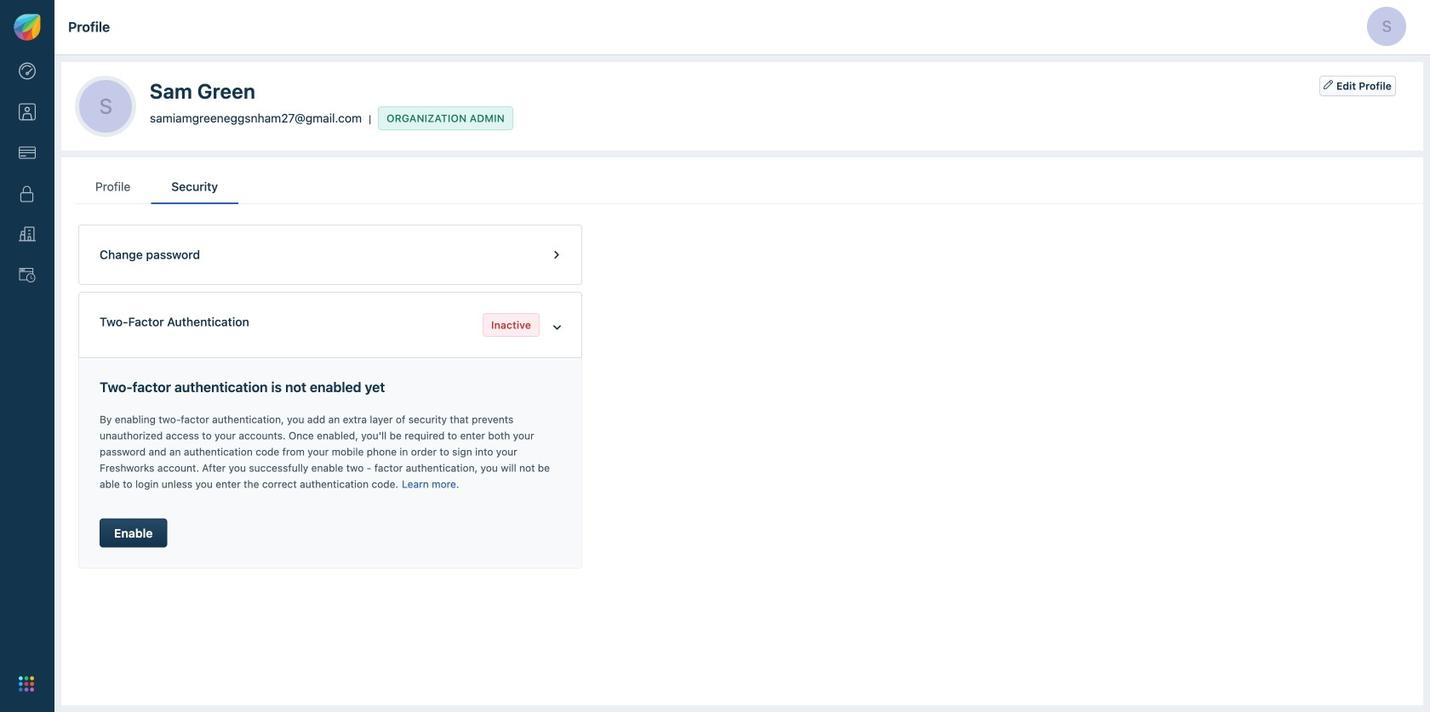 Task type: vqa. For each thing, say whether or not it's contained in the screenshot.
× to the bottom
no



Task type: locate. For each thing, give the bounding box(es) containing it.
freshworks switcher image
[[19, 677, 34, 692]]

my subscriptions image
[[19, 144, 36, 162]]

profile picture image
[[1367, 7, 1406, 46], [79, 80, 132, 133]]

0 horizontal spatial profile picture image
[[79, 80, 132, 133]]

neo admin center image
[[19, 63, 36, 80]]

tab list
[[75, 171, 1423, 204]]

users image
[[19, 104, 36, 121]]

0 vertical spatial profile picture image
[[1367, 7, 1406, 46]]

freshworks icon image
[[14, 14, 41, 41]]



Task type: describe. For each thing, give the bounding box(es) containing it.
1 vertical spatial profile picture image
[[79, 80, 132, 133]]

organization image
[[19, 226, 36, 243]]

audit logs image
[[19, 267, 36, 284]]

security image
[[19, 185, 36, 202]]

1 horizontal spatial profile picture image
[[1367, 7, 1406, 46]]



